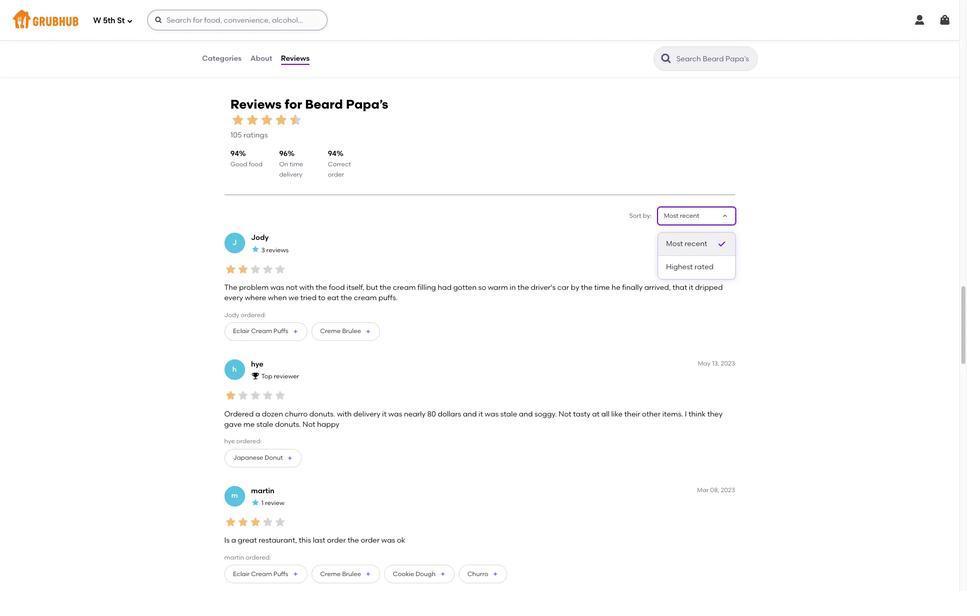 Task type: vqa. For each thing, say whether or not it's contained in the screenshot.
creme brulee for food
yes



Task type: describe. For each thing, give the bounding box(es) containing it.
eclair for the problem was not with the food itself, but the cream filling had gotten so warm in the driver's car by the time he finally arrived, that it dripped every where when we tried to eat the cream puffs.
[[233, 328, 250, 335]]

plus icon image for was's eclair cream puffs button
[[292, 329, 299, 335]]

about
[[251, 54, 272, 63]]

reviews for reviews
[[281, 54, 310, 63]]

creme brulee button for food
[[312, 322, 380, 341]]

a for is
[[231, 537, 236, 545]]

96
[[279, 150, 288, 158]]

0.95
[[217, 18, 229, 25]]

trophy icon image
[[251, 372, 259, 380]]

nearly
[[404, 410, 426, 419]]

at
[[592, 410, 600, 419]]

car
[[558, 283, 569, 292]]

time inside 'the problem was not with the food itself, but the cream filling had gotten so warm in the driver's car by the time he finally arrived, that it dripped every where when we tried to eat the cream puffs.'
[[595, 283, 610, 292]]

1 horizontal spatial stale
[[501, 410, 517, 419]]

jody for jody
[[251, 233, 269, 242]]

the right by
[[581, 283, 593, 292]]

highest rated
[[666, 263, 714, 272]]

105
[[231, 131, 242, 140]]

review
[[265, 500, 285, 507]]

1 vertical spatial stale
[[257, 420, 273, 429]]

about button
[[250, 40, 273, 77]]

puffs for not
[[274, 328, 288, 335]]

not
[[286, 283, 298, 292]]

dozen
[[262, 410, 283, 419]]

top
[[261, 373, 272, 380]]

eclair cream puffs button for great
[[224, 565, 307, 584]]

reviewer
[[274, 373, 299, 380]]

plus icon image for japanese donut button on the left bottom of the page
[[287, 455, 293, 461]]

the right last
[[348, 537, 359, 545]]

80
[[428, 410, 436, 419]]

0 horizontal spatial it
[[382, 410, 387, 419]]

like
[[612, 410, 623, 419]]

plus icon image for eclair cream puffs button related to great
[[292, 571, 299, 578]]

15–25 min 0.95 mi
[[217, 9, 246, 25]]

dollars
[[438, 410, 461, 419]]

w
[[93, 16, 101, 25]]

cookie dough button
[[384, 565, 455, 584]]

top reviewer
[[261, 373, 299, 380]]

cookie dough
[[393, 571, 436, 578]]

this
[[299, 537, 311, 545]]

jul 21, 2023
[[702, 233, 736, 241]]

0 vertical spatial most recent
[[664, 212, 700, 219]]

rated
[[695, 263, 714, 272]]

was right dollars
[[485, 410, 499, 419]]

tasty
[[573, 410, 591, 419]]

caret down icon image
[[721, 212, 729, 220]]

jul
[[702, 233, 711, 241]]

order right last
[[327, 537, 346, 545]]

Search for food, convenience, alcohol... search field
[[148, 10, 328, 30]]

japanese
[[233, 454, 263, 462]]

1 horizontal spatial it
[[479, 410, 483, 419]]

jody for jody ordered:
[[224, 311, 239, 319]]

on
[[279, 161, 288, 168]]

it inside 'the problem was not with the food itself, but the cream filling had gotten so warm in the driver's car by the time he finally arrived, that it dripped every where when we tried to eat the cream puffs.'
[[689, 283, 694, 292]]

1 horizontal spatial cream
[[393, 283, 416, 292]]

ratings
[[244, 131, 268, 140]]

Search Beard Papa's search field
[[676, 54, 755, 64]]

Sort by: field
[[664, 212, 700, 221]]

1 vertical spatial cream
[[354, 294, 377, 303]]

1
[[261, 500, 264, 507]]

dripped
[[696, 283, 723, 292]]

the problem was not with the food itself, but the cream filling had gotten so warm in the driver's car by the time he finally arrived, that it dripped every where when we tried to eat the cream puffs.
[[224, 283, 723, 303]]

1 vertical spatial donuts.
[[275, 420, 301, 429]]

but
[[366, 283, 378, 292]]

arrived,
[[645, 283, 671, 292]]

ordered
[[224, 410, 254, 419]]

reviews
[[267, 247, 289, 254]]

puffs for restaurant,
[[274, 571, 288, 578]]

creme brulee for order
[[320, 571, 361, 578]]

st
[[117, 16, 125, 25]]

time inside 96 on time delivery
[[290, 161, 303, 168]]

most inside most recent option
[[666, 240, 683, 248]]

3 2023 from the top
[[721, 487, 736, 494]]

2 vertical spatial ordered:
[[246, 554, 271, 562]]

w 5th st
[[93, 16, 125, 25]]

for
[[285, 97, 302, 112]]

mar
[[697, 487, 709, 494]]

1 horizontal spatial donuts.
[[310, 410, 335, 419]]

m
[[231, 492, 238, 501]]

when
[[268, 294, 287, 303]]

the right in
[[518, 283, 529, 292]]

so
[[479, 283, 486, 292]]

the right eat
[[341, 294, 352, 303]]

me
[[244, 420, 255, 429]]

2 and from the left
[[519, 410, 533, 419]]

delivery inside the ordered a dozen churro donuts. with delivery it was nearly 80 dollars and it was stale and soggy. not tasty at all like their other items. i think they gave me stale donuts. not happy
[[354, 410, 381, 419]]

gotten
[[454, 283, 477, 292]]

correct
[[328, 161, 351, 168]]

other
[[642, 410, 661, 419]]

13,
[[712, 360, 720, 367]]

we
[[289, 294, 299, 303]]

2023 for they
[[721, 360, 736, 367]]

driver's
[[531, 283, 556, 292]]

problem
[[239, 283, 269, 292]]

h
[[232, 365, 237, 374]]

food inside 'the problem was not with the food itself, but the cream filling had gotten so warm in the driver's car by the time he finally arrived, that it dripped every where when we tried to eat the cream puffs.'
[[329, 283, 345, 292]]

is a great restaurant, this last order the order was ok
[[224, 537, 405, 545]]

the up to
[[316, 283, 327, 292]]

ordered: for where
[[241, 311, 266, 319]]

creme brulee for food
[[320, 328, 361, 335]]

brulee for itself,
[[342, 328, 361, 335]]

main navigation navigation
[[0, 0, 960, 40]]

105 ratings
[[231, 131, 268, 140]]

cream for was
[[251, 328, 272, 335]]

creme brulee button for order
[[312, 565, 380, 584]]

martin for martin
[[251, 487, 275, 495]]

was left ok
[[382, 537, 395, 545]]

1 horizontal spatial not
[[559, 410, 572, 419]]

every
[[224, 294, 243, 303]]

japanese donut
[[233, 454, 283, 462]]

by
[[571, 283, 580, 292]]

he
[[612, 283, 621, 292]]

94 for 94 good food
[[231, 150, 239, 158]]

happy
[[317, 420, 340, 429]]

mi
[[231, 18, 238, 25]]

jody ordered:
[[224, 311, 266, 319]]

most recent inside option
[[666, 240, 708, 248]]

creme for order
[[320, 571, 341, 578]]

soggy.
[[535, 410, 557, 419]]

the
[[224, 283, 237, 292]]

08,
[[711, 487, 720, 494]]



Task type: locate. For each thing, give the bounding box(es) containing it.
1 cream from the top
[[251, 328, 272, 335]]

0 vertical spatial most
[[664, 212, 679, 219]]

donuts. down churro
[[275, 420, 301, 429]]

2 creme brulee button from the top
[[312, 565, 380, 584]]

0 vertical spatial jody
[[251, 233, 269, 242]]

recent left "21,"
[[685, 240, 708, 248]]

restaurant,
[[259, 537, 297, 545]]

creme brulee button
[[312, 322, 380, 341], [312, 565, 380, 584]]

it right that
[[689, 283, 694, 292]]

eclair cream puffs button down martin ordered:
[[224, 565, 307, 584]]

sort by:
[[630, 212, 652, 219]]

a for ordered
[[256, 410, 260, 419]]

gave
[[224, 420, 242, 429]]

0 horizontal spatial martin
[[224, 554, 244, 562]]

0 vertical spatial donuts.
[[310, 410, 335, 419]]

time right the "on"
[[290, 161, 303, 168]]

0 horizontal spatial cream
[[354, 294, 377, 303]]

1 vertical spatial food
[[329, 283, 345, 292]]

eclair cream puffs button for was
[[224, 322, 307, 341]]

1 vertical spatial eclair cream puffs
[[233, 571, 288, 578]]

1 vertical spatial recent
[[685, 240, 708, 248]]

order down correct
[[328, 171, 344, 178]]

most recent up most recent option
[[664, 212, 700, 219]]

reviews
[[281, 54, 310, 63], [231, 97, 282, 112]]

0 vertical spatial creme brulee button
[[312, 322, 380, 341]]

1 vertical spatial 2023
[[721, 360, 736, 367]]

0 vertical spatial delivery
[[279, 171, 303, 178]]

eclair cream puffs down jody ordered:
[[233, 328, 288, 335]]

plus icon image down but at the left top of page
[[365, 329, 372, 335]]

1 horizontal spatial and
[[519, 410, 533, 419]]

plus icon image for cookie dough button
[[440, 571, 446, 578]]

jody up 3 on the left top of the page
[[251, 233, 269, 242]]

2023
[[721, 233, 736, 241], [721, 360, 736, 367], [721, 487, 736, 494]]

may
[[698, 360, 711, 367]]

1 horizontal spatial martin
[[251, 487, 275, 495]]

1 vertical spatial with
[[337, 410, 352, 419]]

star icon image
[[231, 113, 245, 127], [245, 113, 259, 127], [259, 113, 274, 127], [274, 113, 288, 127], [288, 113, 303, 127], [288, 113, 303, 127], [251, 245, 259, 254], [224, 263, 237, 275], [237, 263, 249, 275], [249, 263, 261, 275], [261, 263, 274, 275], [274, 263, 286, 275], [224, 390, 237, 402], [237, 390, 249, 402], [249, 390, 261, 402], [261, 390, 274, 402], [274, 390, 286, 402], [251, 499, 259, 507], [224, 516, 237, 529], [237, 516, 249, 529], [249, 516, 261, 529], [261, 516, 274, 529], [274, 516, 286, 529]]

0 vertical spatial brulee
[[342, 328, 361, 335]]

2 creme brulee from the top
[[320, 571, 361, 578]]

21,
[[712, 233, 720, 241]]

94 up good
[[231, 150, 239, 158]]

0 vertical spatial stale
[[501, 410, 517, 419]]

ordered: down where
[[241, 311, 266, 319]]

0 vertical spatial cream
[[393, 283, 416, 292]]

min
[[235, 9, 246, 16]]

1 94 from the left
[[231, 150, 239, 158]]

martin for martin ordered:
[[224, 554, 244, 562]]

cream for great
[[251, 571, 272, 578]]

1 vertical spatial jody
[[224, 311, 239, 319]]

1 vertical spatial hye
[[224, 438, 235, 445]]

eclair cream puffs button down jody ordered:
[[224, 322, 307, 341]]

0 vertical spatial creme brulee
[[320, 328, 361, 335]]

0 horizontal spatial delivery
[[279, 171, 303, 178]]

eclair
[[233, 328, 250, 335], [233, 571, 250, 578]]

2023 right 13,
[[721, 360, 736, 367]]

food inside 94 good food
[[249, 161, 263, 168]]

2 eclair from the top
[[233, 571, 250, 578]]

and left soggy.
[[519, 410, 533, 419]]

2 vertical spatial 2023
[[721, 487, 736, 494]]

1 horizontal spatial delivery
[[354, 410, 381, 419]]

1 vertical spatial creme brulee
[[320, 571, 361, 578]]

eclair for is a great restaurant, this last order the order was ok
[[233, 571, 250, 578]]

96 on time delivery
[[279, 150, 303, 178]]

itself,
[[347, 283, 365, 292]]

0 vertical spatial eclair cream puffs
[[233, 328, 288, 335]]

plus icon image for order's creme brulee button
[[365, 571, 372, 578]]

2 cream from the top
[[251, 571, 272, 578]]

their
[[625, 410, 641, 419]]

with inside 'the problem was not with the food itself, but the cream filling had gotten so warm in the driver's car by the time he finally arrived, that it dripped every where when we tried to eat the cream puffs.'
[[299, 283, 314, 292]]

94 for 94 correct order
[[328, 150, 337, 158]]

hye up the trophy icon
[[251, 360, 264, 369]]

donut
[[265, 454, 283, 462]]

1 vertical spatial time
[[595, 283, 610, 292]]

puffs down "when"
[[274, 328, 288, 335]]

ordered: up japanese
[[236, 438, 262, 445]]

ordered: down great
[[246, 554, 271, 562]]

1 eclair cream puffs from the top
[[233, 328, 288, 335]]

1 2023 from the top
[[721, 233, 736, 241]]

plus icon image
[[292, 329, 299, 335], [365, 329, 372, 335], [287, 455, 293, 461], [292, 571, 299, 578], [365, 571, 372, 578], [440, 571, 446, 578], [493, 571, 499, 578]]

may 13, 2023
[[698, 360, 736, 367]]

eclair down jody ordered:
[[233, 328, 250, 335]]

1 vertical spatial ordered:
[[236, 438, 262, 445]]

plus icon image inside japanese donut button
[[287, 455, 293, 461]]

3 reviews
[[261, 247, 289, 254]]

hye for hye ordered:
[[224, 438, 235, 445]]

creme brulee down last
[[320, 571, 361, 578]]

stale
[[501, 410, 517, 419], [257, 420, 273, 429]]

1 horizontal spatial with
[[337, 410, 352, 419]]

most right by:
[[664, 212, 679, 219]]

a inside the ordered a dozen churro donuts. with delivery it was nearly 80 dollars and it was stale and soggy. not tasty at all like their other items. i think they gave me stale donuts. not happy
[[256, 410, 260, 419]]

creme down eat
[[320, 328, 341, 335]]

1 puffs from the top
[[274, 328, 288, 335]]

was up "when"
[[271, 283, 284, 292]]

plus icon image down restaurant,
[[292, 571, 299, 578]]

0 horizontal spatial time
[[290, 161, 303, 168]]

creme brulee button down last
[[312, 565, 380, 584]]

plus icon image inside churro 'button'
[[493, 571, 499, 578]]

cream down jody ordered:
[[251, 328, 272, 335]]

94 up correct
[[328, 150, 337, 158]]

0 horizontal spatial with
[[299, 283, 314, 292]]

was left nearly
[[389, 410, 402, 419]]

1 vertical spatial martin
[[224, 554, 244, 562]]

eclair cream puffs for great
[[233, 571, 288, 578]]

0 vertical spatial not
[[559, 410, 572, 419]]

2 eclair cream puffs button from the top
[[224, 565, 307, 584]]

delivery left nearly
[[354, 410, 381, 419]]

0 horizontal spatial food
[[249, 161, 263, 168]]

cream down but at the left top of page
[[354, 294, 377, 303]]

beard
[[305, 97, 343, 112]]

0 vertical spatial recent
[[680, 212, 700, 219]]

the
[[316, 283, 327, 292], [380, 283, 391, 292], [518, 283, 529, 292], [581, 283, 593, 292], [341, 294, 352, 303], [348, 537, 359, 545]]

0 horizontal spatial donuts.
[[275, 420, 301, 429]]

it right dollars
[[479, 410, 483, 419]]

0 vertical spatial cream
[[251, 328, 272, 335]]

that
[[673, 283, 688, 292]]

reviews right about
[[281, 54, 310, 63]]

0 vertical spatial ordered:
[[241, 311, 266, 319]]

recent
[[680, 212, 700, 219], [685, 240, 708, 248]]

1 horizontal spatial a
[[256, 410, 260, 419]]

food
[[249, 161, 263, 168], [329, 283, 345, 292]]

hye for hye
[[251, 360, 264, 369]]

not left tasty
[[559, 410, 572, 419]]

0 vertical spatial 2023
[[721, 233, 736, 241]]

most up highest
[[666, 240, 683, 248]]

0 vertical spatial creme
[[320, 328, 341, 335]]

time left he
[[595, 283, 610, 292]]

reviews for reviews for beard papa's
[[231, 97, 282, 112]]

1 vertical spatial a
[[231, 537, 236, 545]]

delivery inside 96 on time delivery
[[279, 171, 303, 178]]

delivery
[[279, 171, 303, 178], [354, 410, 381, 419]]

1 vertical spatial not
[[303, 420, 316, 429]]

0 vertical spatial hye
[[251, 360, 264, 369]]

1 vertical spatial most
[[666, 240, 683, 248]]

eclair cream puffs for was
[[233, 328, 288, 335]]

hye down gave
[[224, 438, 235, 445]]

1 vertical spatial puffs
[[274, 571, 288, 578]]

with inside the ordered a dozen churro donuts. with delivery it was nearly 80 dollars and it was stale and soggy. not tasty at all like their other items. i think they gave me stale donuts. not happy
[[337, 410, 352, 419]]

0 vertical spatial with
[[299, 283, 314, 292]]

reviews up ratings
[[231, 97, 282, 112]]

food right good
[[249, 161, 263, 168]]

search icon image
[[660, 53, 673, 65]]

in
[[510, 283, 516, 292]]

15–25
[[217, 9, 233, 16]]

most inside sort by: field
[[664, 212, 679, 219]]

5th
[[103, 16, 115, 25]]

recent inside most recent option
[[685, 240, 708, 248]]

plus icon image right churro
[[493, 571, 499, 578]]

martin ordered:
[[224, 554, 271, 562]]

ordered a dozen churro donuts. with delivery it was nearly 80 dollars and it was stale and soggy. not tasty at all like their other items. i think they gave me stale donuts. not happy
[[224, 410, 723, 429]]

filling
[[418, 283, 436, 292]]

plus icon image for food creme brulee button
[[365, 329, 372, 335]]

1 creme brulee from the top
[[320, 328, 361, 335]]

papa's
[[346, 97, 389, 112]]

1 vertical spatial creme brulee button
[[312, 565, 380, 584]]

puffs
[[274, 328, 288, 335], [274, 571, 288, 578]]

reviews for beard papa's
[[231, 97, 389, 112]]

0 horizontal spatial stale
[[257, 420, 273, 429]]

0 vertical spatial eclair
[[233, 328, 250, 335]]

it left nearly
[[382, 410, 387, 419]]

creme brulee down eat
[[320, 328, 361, 335]]

1 horizontal spatial 94
[[328, 150, 337, 158]]

2023 right the 08,
[[721, 487, 736, 494]]

1 eclair from the top
[[233, 328, 250, 335]]

cream up puffs.
[[393, 283, 416, 292]]

puffs.
[[379, 294, 398, 303]]

churro button
[[459, 565, 508, 584]]

order inside 94 correct order
[[328, 171, 344, 178]]

1 vertical spatial brulee
[[342, 571, 361, 578]]

1 horizontal spatial food
[[329, 283, 345, 292]]

puffs down restaurant,
[[274, 571, 288, 578]]

reviews inside button
[[281, 54, 310, 63]]

94
[[231, 150, 239, 158], [328, 150, 337, 158]]

plus icon image inside cookie dough button
[[440, 571, 446, 578]]

eat
[[327, 294, 339, 303]]

1 horizontal spatial jody
[[251, 233, 269, 242]]

order left ok
[[361, 537, 380, 545]]

plus icon image down we
[[292, 329, 299, 335]]

with up happy
[[337, 410, 352, 419]]

0 horizontal spatial 94
[[231, 150, 239, 158]]

1 creme brulee button from the top
[[312, 322, 380, 341]]

plus icon image right dough
[[440, 571, 446, 578]]

jody down every
[[224, 311, 239, 319]]

mar 08, 2023
[[697, 487, 736, 494]]

2 2023 from the top
[[721, 360, 736, 367]]

where
[[245, 294, 266, 303]]

1 vertical spatial eclair cream puffs button
[[224, 565, 307, 584]]

ok
[[397, 537, 405, 545]]

0 horizontal spatial a
[[231, 537, 236, 545]]

the up puffs.
[[380, 283, 391, 292]]

0 horizontal spatial not
[[303, 420, 316, 429]]

cream
[[251, 328, 272, 335], [251, 571, 272, 578]]

2 puffs from the top
[[274, 571, 288, 578]]

dough
[[416, 571, 436, 578]]

creme brulee button down eat
[[312, 322, 380, 341]]

churro
[[285, 410, 308, 419]]

0 horizontal spatial hye
[[224, 438, 235, 445]]

recent up most recent option
[[680, 212, 700, 219]]

0 vertical spatial reviews
[[281, 54, 310, 63]]

warm
[[488, 283, 508, 292]]

1 vertical spatial reviews
[[231, 97, 282, 112]]

food up eat
[[329, 283, 345, 292]]

2 eclair cream puffs from the top
[[233, 571, 288, 578]]

94 correct order
[[328, 150, 351, 178]]

reviews button
[[281, 40, 310, 77]]

stale left soggy.
[[501, 410, 517, 419]]

finally
[[622, 283, 643, 292]]

sort
[[630, 212, 642, 219]]

ordered: for me
[[236, 438, 262, 445]]

cream
[[393, 283, 416, 292], [354, 294, 377, 303]]

0 horizontal spatial jody
[[224, 311, 239, 319]]

0 vertical spatial eclair cream puffs button
[[224, 322, 307, 341]]

0 vertical spatial martin
[[251, 487, 275, 495]]

2 horizontal spatial it
[[689, 283, 694, 292]]

plus icon image for churro 'button'
[[493, 571, 499, 578]]

by:
[[643, 212, 652, 219]]

2 creme from the top
[[320, 571, 341, 578]]

94 inside 94 good food
[[231, 150, 239, 158]]

items.
[[663, 410, 684, 419]]

1 brulee from the top
[[342, 328, 361, 335]]

time
[[290, 161, 303, 168], [595, 283, 610, 292]]

cookie
[[393, 571, 414, 578]]

2023 right "21,"
[[721, 233, 736, 241]]

1 and from the left
[[463, 410, 477, 419]]

0 vertical spatial food
[[249, 161, 263, 168]]

ordered:
[[241, 311, 266, 319], [236, 438, 262, 445], [246, 554, 271, 562]]

is
[[224, 537, 230, 545]]

1 horizontal spatial hye
[[251, 360, 264, 369]]

to
[[318, 294, 326, 303]]

brulee down is a great restaurant, this last order the order was ok
[[342, 571, 361, 578]]

donuts. up happy
[[310, 410, 335, 419]]

1 vertical spatial creme
[[320, 571, 341, 578]]

tried
[[301, 294, 317, 303]]

2 brulee from the top
[[342, 571, 361, 578]]

was inside 'the problem was not with the food itself, but the cream filling had gotten so warm in the driver's car by the time he finally arrived, that it dripped every where when we tried to eat the cream puffs.'
[[271, 283, 284, 292]]

plus icon image left cookie in the left bottom of the page
[[365, 571, 372, 578]]

categories button
[[202, 40, 242, 77]]

a left dozen
[[256, 410, 260, 419]]

1 vertical spatial cream
[[251, 571, 272, 578]]

0 horizontal spatial and
[[463, 410, 477, 419]]

stale down dozen
[[257, 420, 273, 429]]

creme
[[320, 328, 341, 335], [320, 571, 341, 578]]

2023 for dripped
[[721, 233, 736, 241]]

brulee down itself,
[[342, 328, 361, 335]]

most recent option
[[658, 233, 736, 256]]

1 vertical spatial eclair
[[233, 571, 250, 578]]

great
[[238, 537, 257, 545]]

most recent up highest rated
[[666, 240, 708, 248]]

3
[[261, 247, 265, 254]]

1 vertical spatial most recent
[[666, 240, 708, 248]]

svg image
[[914, 14, 926, 26], [939, 14, 952, 26], [155, 16, 163, 24], [127, 18, 133, 24]]

and right dollars
[[463, 410, 477, 419]]

not down churro
[[303, 420, 316, 429]]

0 vertical spatial time
[[290, 161, 303, 168]]

0 vertical spatial a
[[256, 410, 260, 419]]

2 94 from the left
[[328, 150, 337, 158]]

1 horizontal spatial time
[[595, 283, 610, 292]]

creme for food
[[320, 328, 341, 335]]

cream down martin ordered:
[[251, 571, 272, 578]]

eclair down martin ordered:
[[233, 571, 250, 578]]

0 vertical spatial puffs
[[274, 328, 288, 335]]

had
[[438, 283, 452, 292]]

all
[[602, 410, 610, 419]]

plus icon image right donut
[[287, 455, 293, 461]]

brulee for the
[[342, 571, 361, 578]]

churro
[[468, 571, 489, 578]]

check icon image
[[717, 239, 727, 249]]

1 vertical spatial delivery
[[354, 410, 381, 419]]

1 creme from the top
[[320, 328, 341, 335]]

martin up 1
[[251, 487, 275, 495]]

j
[[232, 238, 237, 247]]

recent inside sort by: field
[[680, 212, 700, 219]]

94 inside 94 correct order
[[328, 150, 337, 158]]

with up tried
[[299, 283, 314, 292]]

1 eclair cream puffs button from the top
[[224, 322, 307, 341]]

japanese donut button
[[224, 449, 302, 468]]

creme down last
[[320, 571, 341, 578]]

martin down is on the bottom of the page
[[224, 554, 244, 562]]

eclair cream puffs down martin ordered:
[[233, 571, 288, 578]]

94 good food
[[231, 150, 263, 168]]

a right is on the bottom of the page
[[231, 537, 236, 545]]

delivery down the "on"
[[279, 171, 303, 178]]



